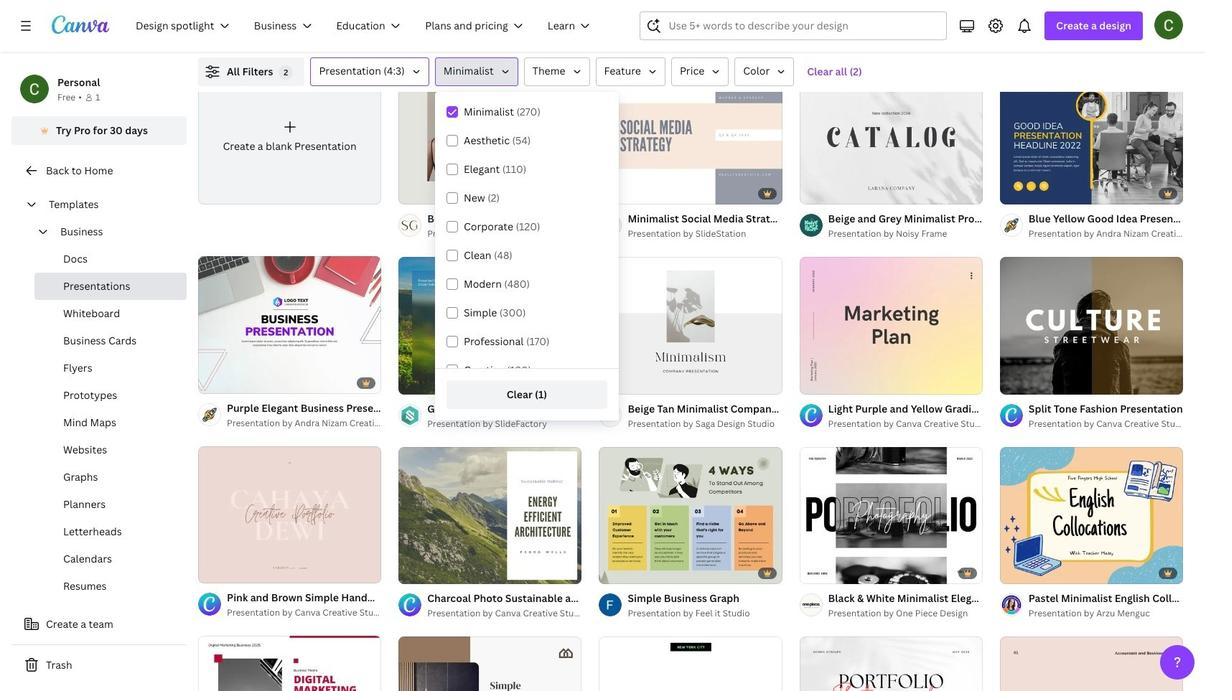 Task type: vqa. For each thing, say whether or not it's contained in the screenshot.
'Split Tone Fashion Presentation' 'image'
yes



Task type: locate. For each thing, give the bounding box(es) containing it.
light purple and yellow gradient marketing plan presentation image
[[800, 257, 983, 395]]

cream and brown minimalist accountant and bookkeeper marketing presentation image
[[1000, 637, 1183, 691]]

christina overa image
[[1155, 11, 1183, 39]]

beige minimalist neutral company presentation image
[[399, 67, 582, 205]]

beige and grey minimalist product catalog presentation image
[[800, 67, 983, 205]]

white and red modern technology presentation image
[[198, 636, 381, 691]]

black white minimalist photography portfolio presentation image
[[800, 637, 983, 691]]

split tone fashion presentation image
[[1000, 257, 1183, 395]]

None search field
[[640, 11, 947, 40]]

black & white minimalist elegant photographer portofolio presentation image
[[800, 447, 983, 585]]



Task type: describe. For each thing, give the bounding box(es) containing it.
black and green advertising presentation image
[[599, 637, 782, 691]]

top level navigation element
[[126, 11, 606, 40]]

simple business graph image
[[599, 447, 782, 585]]

beige tan minimalist company presentation image
[[599, 257, 782, 395]]

pink and brown simple handwritten portfolio presentation image
[[198, 446, 381, 584]]

minimalist social media strategy presentation with soft colors image
[[599, 67, 782, 205]]

2 filter options selected element
[[279, 65, 293, 80]]

Search search field
[[669, 12, 938, 39]]

purple elegant business presentation (4:3) image
[[198, 257, 381, 394]]

blue yellow good idea presentation (4:3) image
[[1000, 67, 1183, 205]]

pastel minimalist english collocations in use education presentation image
[[1000, 447, 1183, 585]]

create a blank presentation element
[[198, 67, 381, 205]]

white brown modern simple minimalist business real estate property interior company presentation template image
[[399, 637, 582, 691]]

charcoal photo sustainable and energy efficient architecture presentation image
[[399, 447, 582, 585]]

green yellow modern farming presentation 4:3 image
[[399, 257, 582, 395]]



